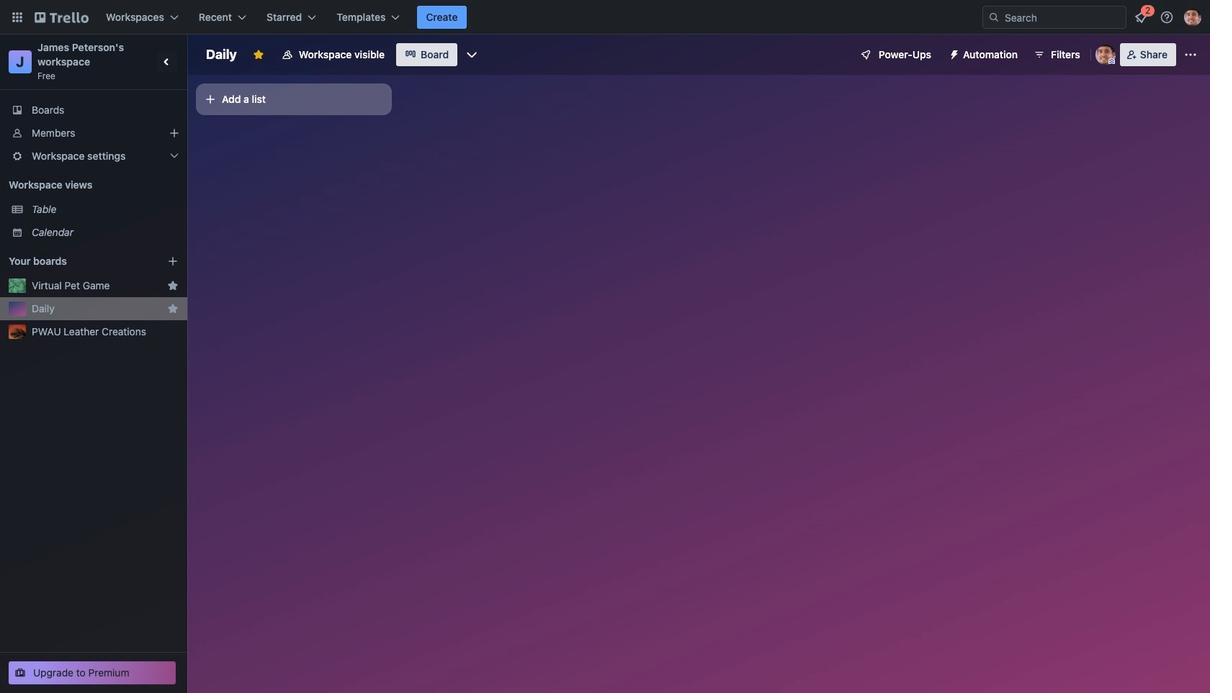 Task type: describe. For each thing, give the bounding box(es) containing it.
Search field
[[1000, 7, 1126, 27]]

1 starred icon image from the top
[[167, 280, 179, 292]]

open information menu image
[[1160, 10, 1174, 24]]

back to home image
[[35, 6, 89, 29]]

primary element
[[0, 0, 1210, 35]]

2 starred icon image from the top
[[167, 303, 179, 315]]

Board name text field
[[199, 43, 244, 66]]

sm image
[[943, 43, 963, 63]]

workspace navigation collapse icon image
[[157, 52, 177, 72]]

show menu image
[[1184, 48, 1198, 62]]

0 horizontal spatial james peterson (jamespeterson93) image
[[1096, 45, 1116, 65]]

this member is an admin of this board. image
[[1109, 58, 1115, 65]]

2 notifications image
[[1132, 9, 1150, 26]]



Task type: vqa. For each thing, say whether or not it's contained in the screenshot.
left The 'From'
no



Task type: locate. For each thing, give the bounding box(es) containing it.
james peterson (jamespeterson93) image right open information menu icon
[[1184, 9, 1202, 26]]

james peterson (jamespeterson93) image
[[1184, 9, 1202, 26], [1096, 45, 1116, 65]]

0 vertical spatial james peterson (jamespeterson93) image
[[1184, 9, 1202, 26]]

star or unstar board image
[[253, 49, 264, 61]]

1 vertical spatial james peterson (jamespeterson93) image
[[1096, 45, 1116, 65]]

1 horizontal spatial james peterson (jamespeterson93) image
[[1184, 9, 1202, 26]]

starred icon image
[[167, 280, 179, 292], [167, 303, 179, 315]]

1 vertical spatial starred icon image
[[167, 303, 179, 315]]

0 vertical spatial starred icon image
[[167, 280, 179, 292]]

search image
[[988, 12, 1000, 23]]

add board image
[[167, 256, 179, 267]]

your boards with 3 items element
[[9, 253, 146, 270]]

customize views image
[[465, 48, 479, 62]]

james peterson (jamespeterson93) image down search field
[[1096, 45, 1116, 65]]



